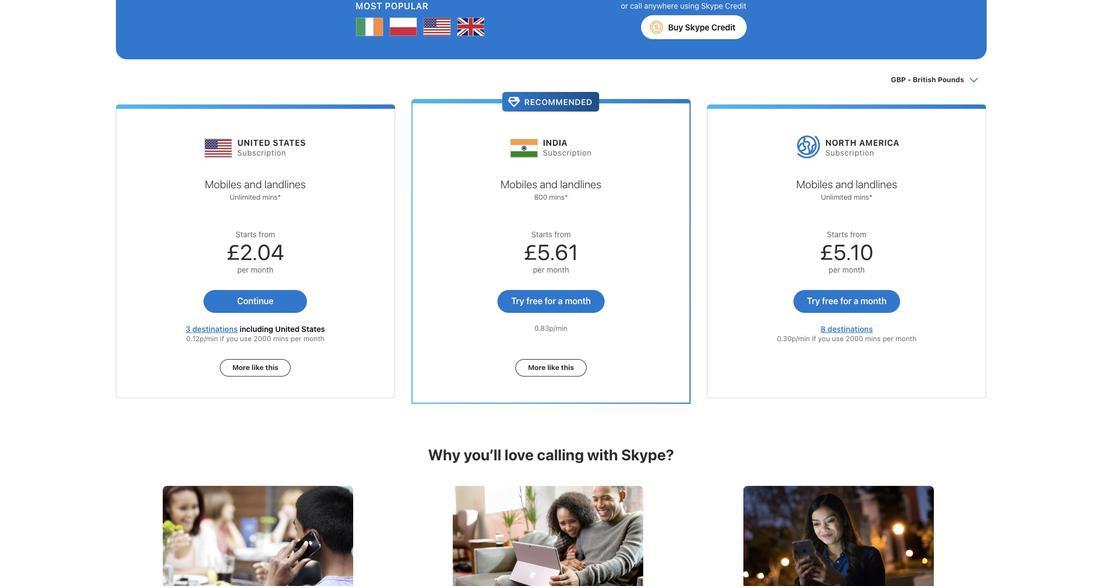 Task type: locate. For each thing, give the bounding box(es) containing it.
more like this for £2.04
[[232, 363, 278, 372]]

use down '8 destinations' "button" on the bottom right of page
[[832, 334, 844, 343]]

more like this button down '0.83p/min'
[[516, 359, 587, 377]]

3 * from the left
[[869, 193, 873, 201]]

0 vertical spatial united
[[237, 138, 271, 148]]

per inside starts from £2.04 per month
[[237, 265, 249, 274]]

india subscription
[[543, 138, 592, 158]]

and inside mobiles and landlines 800 mins *
[[540, 178, 558, 190]]

0 horizontal spatial destinations
[[192, 324, 238, 334]]

* for £5.10
[[869, 193, 873, 201]]

a up '8 destinations' "button" on the bottom right of page
[[854, 296, 859, 306]]

2 try free for a month link from the left
[[793, 290, 900, 313]]

a
[[558, 296, 563, 306], [854, 296, 859, 306]]

1 for from the left
[[545, 296, 556, 306]]

more like this down 3 destinations including united states 0.12p/min if you use 2000 mins per month
[[232, 363, 278, 372]]

2 * from the left
[[565, 193, 568, 201]]

united
[[237, 138, 271, 148], [275, 324, 300, 334]]

1 * link from the left
[[278, 193, 281, 201]]

starts inside starts from £2.04 per month
[[236, 230, 257, 239]]

skype?
[[621, 446, 674, 464]]

1 horizontal spatial free
[[822, 296, 838, 306]]

mobiles for £5.61
[[501, 178, 537, 190]]

2 horizontal spatial from
[[850, 230, 867, 239]]

free
[[526, 296, 543, 306], [822, 296, 838, 306]]

1 horizontal spatial more like this
[[528, 363, 574, 372]]

2 horizontal spatial *
[[869, 193, 873, 201]]

0.12p/min
[[186, 334, 218, 343]]

with
[[587, 446, 618, 464]]

for for £5.10
[[840, 296, 852, 306]]

2 more like this button from the left
[[516, 359, 587, 377]]

from for £5.61
[[554, 230, 571, 239]]

starts from £5.61 per month
[[524, 230, 578, 274]]

0 horizontal spatial try free for a month
[[511, 296, 591, 306]]

1 if from the left
[[220, 334, 224, 343]]

1 horizontal spatial united
[[275, 324, 300, 334]]

a for £5.10
[[854, 296, 859, 306]]

per inside 3 destinations including united states 0.12p/min if you use 2000 mins per month
[[291, 334, 302, 343]]

1 more from the left
[[232, 363, 250, 372]]

united states image left united states subscription
[[205, 130, 232, 162]]

from for £2.04
[[259, 230, 275, 239]]

1 horizontal spatial starts
[[531, 230, 552, 239]]

0 horizontal spatial united states image
[[205, 130, 232, 162]]

free up '0.83p/min'
[[526, 296, 543, 306]]

1 mobiles from the left
[[205, 178, 242, 190]]

more down '0.83p/min'
[[528, 363, 546, 372]]

subscription inside 'north america subscription'
[[826, 148, 874, 158]]

2 * link from the left
[[565, 193, 568, 201]]

3 mobiles from the left
[[796, 178, 833, 190]]

1 more like this from the left
[[232, 363, 278, 372]]

united states subscription
[[237, 138, 306, 158]]

1 vertical spatial states
[[301, 324, 325, 334]]

* down 'north america subscription'
[[869, 193, 873, 201]]

* right 800
[[565, 193, 568, 201]]

if right 0.30p/min
[[812, 334, 816, 343]]

1 try free for a month link from the left
[[498, 290, 605, 313]]

0 horizontal spatial this
[[265, 363, 278, 372]]

1 horizontal spatial unlimited
[[821, 193, 852, 201]]

more like this for £5.61
[[528, 363, 574, 372]]

0 horizontal spatial like
[[252, 363, 264, 372]]

2 more from the left
[[528, 363, 546, 372]]

and
[[244, 178, 262, 190], [540, 178, 558, 190], [836, 178, 853, 190]]

2 2000 from the left
[[846, 334, 863, 343]]

2000 down including
[[254, 334, 271, 343]]

from inside starts from £5.61 per month
[[554, 230, 571, 239]]

mobiles and landlines unlimited mins * for £2.04
[[205, 178, 306, 201]]

1 horizontal spatial from
[[554, 230, 571, 239]]

1 horizontal spatial *
[[565, 193, 568, 201]]

1 and from the left
[[244, 178, 262, 190]]

0 horizontal spatial 2000
[[254, 334, 271, 343]]

starts
[[236, 230, 257, 239], [531, 230, 552, 239], [827, 230, 848, 239]]

continue
[[237, 296, 274, 306]]

1 vertical spatial credit
[[711, 22, 736, 32]]

try free for a month link up '0.83p/min'
[[498, 290, 605, 313]]

subscription
[[237, 148, 286, 158], [543, 148, 592, 158], [826, 148, 874, 158]]

1 vertical spatial skype
[[685, 22, 710, 32]]

1 horizontal spatial try free for a month
[[807, 296, 887, 306]]

free for £5.10
[[822, 296, 838, 306]]

mobiles
[[205, 178, 242, 190], [501, 178, 537, 190], [796, 178, 833, 190]]

1 horizontal spatial try
[[807, 296, 820, 306]]

1 horizontal spatial use
[[832, 334, 844, 343]]

* inside mobiles and landlines 800 mins *
[[565, 193, 568, 201]]

1 2000 from the left
[[254, 334, 271, 343]]

2 unlimited from the left
[[821, 193, 852, 201]]

mins right 800
[[549, 193, 565, 201]]

per
[[237, 265, 249, 274], [533, 265, 545, 274], [829, 265, 840, 274], [291, 334, 302, 343], [883, 334, 894, 343]]

from inside starts from £2.04 per month
[[259, 230, 275, 239]]

more like this button
[[220, 359, 291, 377], [516, 359, 587, 377]]

2 and from the left
[[540, 178, 558, 190]]

credit
[[725, 1, 747, 10], [711, 22, 736, 32]]

credit up buy skype credit
[[725, 1, 747, 10]]

this down '0.83p/min'
[[561, 363, 574, 372]]

ireland image
[[356, 13, 383, 41]]

2 more like this from the left
[[528, 363, 574, 372]]

1 this from the left
[[265, 363, 278, 372]]

0 horizontal spatial from
[[259, 230, 275, 239]]

you
[[226, 334, 238, 343], [818, 334, 830, 343]]

0 horizontal spatial try
[[511, 296, 524, 306]]

2000 inside 3 destinations including united states 0.12p/min if you use 2000 mins per month
[[254, 334, 271, 343]]

1 use from the left
[[240, 334, 252, 343]]

0 horizontal spatial and
[[244, 178, 262, 190]]

0 horizontal spatial for
[[545, 296, 556, 306]]

america
[[859, 138, 900, 148]]

this for £2.04
[[265, 363, 278, 372]]

0 horizontal spatial starts
[[236, 230, 257, 239]]

destinations right 8
[[828, 324, 873, 334]]

0 horizontal spatial mobiles and landlines unlimited mins *
[[205, 178, 306, 201]]

starts from £2.04 per month
[[227, 230, 284, 274]]

1 try from the left
[[511, 296, 524, 306]]

destinations
[[192, 324, 238, 334], [828, 324, 873, 334]]

try free for a month up '8 destinations' "button" on the bottom right of page
[[807, 296, 887, 306]]

3 and from the left
[[836, 178, 853, 190]]

1 horizontal spatial this
[[561, 363, 574, 372]]

* for £2.04
[[278, 193, 281, 201]]

8 destinations 0.30p/min if you use 2000 mins per month
[[777, 324, 917, 343]]

and down 'north america subscription'
[[836, 178, 853, 190]]

0 horizontal spatial more
[[232, 363, 250, 372]]

mins for £5.61
[[549, 193, 565, 201]]

* link right 800
[[565, 193, 568, 201]]

1 horizontal spatial like
[[547, 363, 559, 372]]

a up '0.83p/min'
[[558, 296, 563, 306]]

month
[[251, 265, 273, 274], [547, 265, 569, 274], [842, 265, 865, 274], [565, 296, 591, 306], [861, 296, 887, 306], [303, 334, 324, 343], [896, 334, 917, 343]]

1 unlimited from the left
[[230, 193, 261, 201]]

popular
[[385, 1, 429, 11]]

month inside 8 destinations 0.30p/min if you use 2000 mins per month
[[896, 334, 917, 343]]

skype right using on the right of the page
[[701, 1, 723, 10]]

mins for £5.10
[[854, 193, 869, 201]]

for up '0.83p/min'
[[545, 296, 556, 306]]

more like this
[[232, 363, 278, 372], [528, 363, 574, 372]]

1 horizontal spatial for
[[840, 296, 852, 306]]

2 a from the left
[[854, 296, 859, 306]]

mobiles and landlines unlimited mins *
[[205, 178, 306, 201], [796, 178, 897, 201]]

mobiles inside mobiles and landlines 800 mins *
[[501, 178, 537, 190]]

2000
[[254, 334, 271, 343], [846, 334, 863, 343]]

800
[[534, 193, 547, 201]]

per for £2.04
[[237, 265, 249, 274]]

try
[[511, 296, 524, 306], [807, 296, 820, 306]]

1 try free for a month from the left
[[511, 296, 591, 306]]

subscription inside united states subscription
[[237, 148, 286, 158]]

* link
[[278, 193, 281, 201], [565, 193, 568, 201], [869, 193, 873, 201]]

this down 3 destinations including united states 0.12p/min if you use 2000 mins per month
[[265, 363, 278, 372]]

£2.04
[[227, 239, 284, 265]]

credit down "or call anywhere using skype credit"
[[711, 22, 736, 32]]

0 horizontal spatial more like this
[[232, 363, 278, 372]]

and for £2.04
[[244, 178, 262, 190]]

try free for a month link
[[498, 290, 605, 313], [793, 290, 900, 313]]

2 horizontal spatial subscription
[[826, 148, 874, 158]]

0 horizontal spatial subscription
[[237, 148, 286, 158]]

united kingdom image
[[457, 13, 484, 41]]

1 horizontal spatial mobiles
[[501, 178, 537, 190]]

3 landlines from the left
[[856, 178, 897, 190]]

2 starts from the left
[[531, 230, 552, 239]]

united inside 3 destinations including united states 0.12p/min if you use 2000 mins per month
[[275, 324, 300, 334]]

1 a from the left
[[558, 296, 563, 306]]

0 horizontal spatial mobiles
[[205, 178, 242, 190]]

0 horizontal spatial try free for a month link
[[498, 290, 605, 313]]

* for £5.61
[[565, 193, 568, 201]]

2 this from the left
[[561, 363, 574, 372]]

subscription for united
[[237, 148, 286, 158]]

2 horizontal spatial landlines
[[856, 178, 897, 190]]

united states image
[[423, 13, 450, 41], [205, 130, 232, 162]]

0 horizontal spatial united
[[237, 138, 271, 148]]

1 horizontal spatial subscription
[[543, 148, 592, 158]]

1 landlines from the left
[[264, 178, 306, 190]]

landlines down 'north america subscription'
[[856, 178, 897, 190]]

unlimited for £5.10
[[821, 193, 852, 201]]

1 horizontal spatial more
[[528, 363, 546, 372]]

skype
[[701, 1, 723, 10], [685, 22, 710, 32]]

for
[[545, 296, 556, 306], [840, 296, 852, 306]]

try free for a month up '0.83p/min'
[[511, 296, 591, 306]]

3 destinations including united states 0.12p/min if you use 2000 mins per month
[[186, 324, 325, 343]]

use
[[240, 334, 252, 343], [832, 334, 844, 343]]

* down united states subscription
[[278, 193, 281, 201]]

2 destinations from the left
[[828, 324, 873, 334]]

* link down 'north america subscription'
[[869, 193, 873, 201]]

2 try from the left
[[807, 296, 820, 306]]

destinations inside 3 destinations including united states 0.12p/min if you use 2000 mins per month
[[192, 324, 238, 334]]

from
[[259, 230, 275, 239], [554, 230, 571, 239], [850, 230, 867, 239]]

more like this button down 3 destinations including united states 0.12p/min if you use 2000 mins per month
[[220, 359, 291, 377]]

1 horizontal spatial destinations
[[828, 324, 873, 334]]

unlimited
[[230, 193, 261, 201], [821, 193, 852, 201]]

2 use from the left
[[832, 334, 844, 343]]

try for £5.61
[[511, 296, 524, 306]]

try free for a month for £5.10
[[807, 296, 887, 306]]

1 * from the left
[[278, 193, 281, 201]]

0 horizontal spatial a
[[558, 296, 563, 306]]

most popular
[[356, 1, 429, 11]]

0 vertical spatial united states image
[[423, 13, 450, 41]]

try free for a month link up '8 destinations' "button" on the bottom right of page
[[793, 290, 900, 313]]

0 horizontal spatial more like this button
[[220, 359, 291, 377]]

this
[[265, 363, 278, 372], [561, 363, 574, 372]]

per inside 8 destinations 0.30p/min if you use 2000 mins per month
[[883, 334, 894, 343]]

2 mobiles from the left
[[501, 178, 537, 190]]

2 you from the left
[[818, 334, 830, 343]]

1 horizontal spatial if
[[812, 334, 816, 343]]

2 like from the left
[[547, 363, 559, 372]]

mins
[[262, 193, 278, 201], [549, 193, 565, 201], [854, 193, 869, 201], [273, 334, 289, 343], [865, 334, 881, 343]]

*
[[278, 193, 281, 201], [565, 193, 568, 201], [869, 193, 873, 201]]

why
[[428, 446, 461, 464]]

1 starts from the left
[[236, 230, 257, 239]]

united states image left the united kingdom 'image'
[[423, 13, 450, 41]]

1 horizontal spatial landlines
[[560, 178, 602, 190]]

1 free from the left
[[526, 296, 543, 306]]

free up 8
[[822, 296, 838, 306]]

2000 down '8 destinations' "button" on the bottom right of page
[[846, 334, 863, 343]]

2 horizontal spatial * link
[[869, 193, 873, 201]]

use inside 8 destinations 0.30p/min if you use 2000 mins per month
[[832, 334, 844, 343]]

if down 3 destinations button
[[220, 334, 224, 343]]

destinations for £5.10
[[828, 324, 873, 334]]

3 * link from the left
[[869, 193, 873, 201]]

1 horizontal spatial more like this button
[[516, 359, 587, 377]]

use down including
[[240, 334, 252, 343]]

1 more like this button from the left
[[220, 359, 291, 377]]

per inside starts from £5.10 per month
[[829, 265, 840, 274]]

2 mobiles and landlines unlimited mins * from the left
[[796, 178, 897, 201]]

if
[[220, 334, 224, 343], [812, 334, 816, 343]]

for up '8 destinations' "button" on the bottom right of page
[[840, 296, 852, 306]]

love
[[505, 446, 534, 464]]

2 landlines from the left
[[560, 178, 602, 190]]

month inside starts from £5.61 per month
[[547, 265, 569, 274]]

1 like from the left
[[252, 363, 264, 372]]

0 horizontal spatial free
[[526, 296, 543, 306]]

3 starts from the left
[[827, 230, 848, 239]]

1 from from the left
[[259, 230, 275, 239]]

mins down united states subscription
[[262, 193, 278, 201]]

2 if from the left
[[812, 334, 816, 343]]

mins down including
[[273, 334, 289, 343]]

most
[[356, 1, 383, 11]]

mins down '8 destinations' "button" on the bottom right of page
[[865, 334, 881, 343]]

and up 800
[[540, 178, 558, 190]]

more
[[232, 363, 250, 372], [528, 363, 546, 372]]

mins down 'north america subscription'
[[854, 193, 869, 201]]

landlines
[[264, 178, 306, 190], [560, 178, 602, 190], [856, 178, 897, 190]]

like down '0.83p/min'
[[547, 363, 559, 372]]

2 from from the left
[[554, 230, 571, 239]]

1 horizontal spatial mobiles and landlines unlimited mins *
[[796, 178, 897, 201]]

mins inside mobiles and landlines 800 mins *
[[549, 193, 565, 201]]

you down 8
[[818, 334, 830, 343]]

buy skype credit link
[[641, 15, 747, 39], [641, 15, 747, 39]]

more like this down '0.83p/min'
[[528, 363, 574, 372]]

starts inside starts from £5.10 per month
[[827, 230, 848, 239]]

* link down united states subscription
[[278, 193, 281, 201]]

0 horizontal spatial unlimited
[[230, 193, 261, 201]]

like down 3 destinations including united states 0.12p/min if you use 2000 mins per month
[[252, 363, 264, 372]]

1 horizontal spatial try free for a month link
[[793, 290, 900, 313]]

2 try free for a month from the left
[[807, 296, 887, 306]]

1 horizontal spatial you
[[818, 334, 830, 343]]

try free for a month
[[511, 296, 591, 306], [807, 296, 887, 306]]

poland image
[[389, 13, 417, 41]]

skype right buy at top
[[685, 22, 710, 32]]

you down 3 destinations button
[[226, 334, 238, 343]]

1 horizontal spatial a
[[854, 296, 859, 306]]

0 vertical spatial states
[[273, 138, 306, 148]]

1 horizontal spatial 2000
[[846, 334, 863, 343]]

0 horizontal spatial use
[[240, 334, 252, 343]]

more for £5.61
[[528, 363, 546, 372]]

like for £5.61
[[547, 363, 559, 372]]

0 horizontal spatial if
[[220, 334, 224, 343]]

3 subscription from the left
[[826, 148, 874, 158]]

* link for £2.04
[[278, 193, 281, 201]]

from inside starts from £5.10 per month
[[850, 230, 867, 239]]

unlimited for £2.04
[[230, 193, 261, 201]]

starts inside starts from £5.61 per month
[[531, 230, 552, 239]]

india image
[[510, 130, 538, 162]]

0 horizontal spatial *
[[278, 193, 281, 201]]

1 subscription from the left
[[237, 148, 286, 158]]

1 horizontal spatial * link
[[565, 193, 568, 201]]

mobiles and landlines unlimited mins * down united states subscription
[[205, 178, 306, 201]]

2 for from the left
[[840, 296, 852, 306]]

1 vertical spatial united states image
[[205, 130, 232, 162]]

0 horizontal spatial landlines
[[264, 178, 306, 190]]

2 horizontal spatial mobiles
[[796, 178, 833, 190]]

2 horizontal spatial and
[[836, 178, 853, 190]]

landlines down india subscription
[[560, 178, 602, 190]]

states
[[273, 138, 306, 148], [301, 324, 325, 334]]

united inside united states subscription
[[237, 138, 271, 148]]

and down united states subscription
[[244, 178, 262, 190]]

3 from from the left
[[850, 230, 867, 239]]

starts for £5.10
[[827, 230, 848, 239]]

like
[[252, 363, 264, 372], [547, 363, 559, 372]]

starts for £5.61
[[531, 230, 552, 239]]

2 free from the left
[[822, 296, 838, 306]]

landlines inside mobiles and landlines 800 mins *
[[560, 178, 602, 190]]

1 mobiles and landlines unlimited mins * from the left
[[205, 178, 306, 201]]

8
[[821, 324, 826, 334]]

0 horizontal spatial you
[[226, 334, 238, 343]]

destinations inside 8 destinations 0.30p/min if you use 2000 mins per month
[[828, 324, 873, 334]]

more down 3 destinations including united states 0.12p/min if you use 2000 mins per month
[[232, 363, 250, 372]]

1 you from the left
[[226, 334, 238, 343]]

mobiles and landlines unlimited mins * down 'north america subscription'
[[796, 178, 897, 201]]

starts for £2.04
[[236, 230, 257, 239]]

1 horizontal spatial and
[[540, 178, 558, 190]]

1 vertical spatial united
[[275, 324, 300, 334]]

destinations up 0.12p/min
[[192, 324, 238, 334]]

and for £5.61
[[540, 178, 558, 190]]

1 destinations from the left
[[192, 324, 238, 334]]

0 horizontal spatial * link
[[278, 193, 281, 201]]

2 horizontal spatial starts
[[827, 230, 848, 239]]

landlines down united states subscription
[[264, 178, 306, 190]]

per inside starts from £5.61 per month
[[533, 265, 545, 274]]



Task type: vqa. For each thing, say whether or not it's contained in the screenshot.
the middle The Video
no



Task type: describe. For each thing, give the bounding box(es) containing it.
starts from £5.10 per month
[[820, 230, 874, 274]]

3 destinations button
[[186, 324, 238, 334]]

0.83p/min
[[535, 324, 568, 333]]

or call anywhere using skype credit
[[621, 1, 747, 10]]

you inside 8 destinations 0.30p/min if you use 2000 mins per month
[[818, 334, 830, 343]]

india
[[543, 138, 568, 148]]

0 vertical spatial skype
[[701, 1, 723, 10]]

this for £5.61
[[561, 363, 574, 372]]

buy
[[668, 22, 683, 32]]

for for £5.61
[[545, 296, 556, 306]]

buy skype credit
[[668, 22, 736, 32]]

and for £5.10
[[836, 178, 853, 190]]

states inside 3 destinations including united states 0.12p/min if you use 2000 mins per month
[[301, 324, 325, 334]]

0 vertical spatial credit
[[725, 1, 747, 10]]

landlines for £2.04
[[264, 178, 306, 190]]

anywhere
[[644, 1, 678, 10]]

try free for a month link for £5.61
[[498, 290, 605, 313]]

why you'll love calling with skype?
[[428, 446, 674, 464]]

north
[[826, 138, 857, 148]]

using
[[680, 1, 699, 10]]

use inside 3 destinations including united states 0.12p/min if you use 2000 mins per month
[[240, 334, 252, 343]]

try for £5.10
[[807, 296, 820, 306]]

subscription for north
[[826, 148, 874, 158]]

per for £5.10
[[829, 265, 840, 274]]

* link for £5.61
[[565, 193, 568, 201]]

mins inside 8 destinations 0.30p/min if you use 2000 mins per month
[[865, 334, 881, 343]]

1 horizontal spatial united states image
[[423, 13, 450, 41]]

month inside 3 destinations including united states 0.12p/min if you use 2000 mins per month
[[303, 334, 324, 343]]

calling
[[537, 446, 584, 464]]

states inside united states subscription
[[273, 138, 306, 148]]

mins for £2.04
[[262, 193, 278, 201]]

try free for a month for £5.61
[[511, 296, 591, 306]]

more like this button for £5.61
[[516, 359, 587, 377]]

landlines for £5.61
[[560, 178, 602, 190]]

free for £5.61
[[526, 296, 543, 306]]

a for £5.61
[[558, 296, 563, 306]]

north america subscription
[[826, 138, 900, 158]]

month inside starts from £5.10 per month
[[842, 265, 865, 274]]

3
[[186, 324, 191, 334]]

like for £2.04
[[252, 363, 264, 372]]

per for £5.61
[[533, 265, 545, 274]]

if inside 3 destinations including united states 0.12p/min if you use 2000 mins per month
[[220, 334, 224, 343]]

more for £2.04
[[232, 363, 250, 372]]

destinations for £2.04
[[192, 324, 238, 334]]

2 subscription from the left
[[543, 148, 592, 158]]

mobiles for £5.10
[[796, 178, 833, 190]]

or
[[621, 1, 628, 10]]

0.30p/min
[[777, 334, 810, 343]]

mobiles for £2.04
[[205, 178, 242, 190]]

month inside starts from £2.04 per month
[[251, 265, 273, 274]]

mobiles and landlines 800 mins *
[[501, 178, 602, 201]]

landlines for £5.10
[[856, 178, 897, 190]]

from for £5.10
[[850, 230, 867, 239]]

2000 inside 8 destinations 0.30p/min if you use 2000 mins per month
[[846, 334, 863, 343]]

mins inside 3 destinations including united states 0.12p/min if you use 2000 mins per month
[[273, 334, 289, 343]]

recommended
[[524, 97, 593, 107]]

£5.10
[[820, 239, 874, 265]]

* link for £5.10
[[869, 193, 873, 201]]

you inside 3 destinations including united states 0.12p/min if you use 2000 mins per month
[[226, 334, 238, 343]]

try free for a month link for £5.10
[[793, 290, 900, 313]]

mobiles and landlines unlimited mins * for £5.10
[[796, 178, 897, 201]]

including
[[240, 324, 273, 334]]

continue link
[[204, 290, 307, 313]]

call
[[630, 1, 642, 10]]

more like this button for £2.04
[[220, 359, 291, 377]]

you'll
[[464, 446, 501, 464]]

if inside 8 destinations 0.30p/min if you use 2000 mins per month
[[812, 334, 816, 343]]

£5.61
[[524, 239, 578, 265]]

8 destinations button
[[821, 324, 873, 334]]



